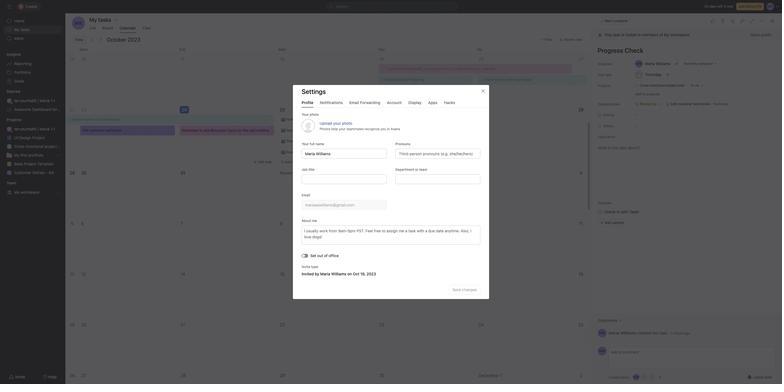 Task type: vqa. For each thing, say whether or not it's contained in the screenshot.
the leftmost 1 filter
no



Task type: locate. For each thing, give the bounding box(es) containing it.
22
[[70, 107, 75, 112], [280, 323, 285, 328]]

search
[[336, 4, 348, 9]]

0 vertical spatial edit
[[671, 102, 677, 106]]

fourth:
[[286, 150, 297, 154]]

cross-functional project plan up portfolio
[[14, 144, 65, 149]]

plan inside projects element
[[58, 144, 65, 149]]

/ inside starred element
[[38, 98, 39, 103]]

my up inbox
[[14, 27, 20, 32]]

team
[[7, 181, 16, 185]]

add left subtask
[[605, 221, 611, 225]]

10
[[479, 221, 483, 226]]

0 horizontal spatial 24
[[182, 107, 187, 112]]

0 horizontal spatial to
[[200, 128, 203, 132]]

add left projects
[[635, 92, 642, 96]]

2 terryturtle85 / maria 1:1 from the top
[[14, 127, 55, 131]]

1 vertical spatial 22
[[280, 323, 285, 328]]

email left forwarding
[[349, 100, 359, 105]]

my inside my tasks link
[[14, 27, 20, 32]]

workspace.
[[671, 32, 691, 37]]

task right 'leave'
[[764, 375, 772, 380]]

1 horizontal spatial you
[[381, 127, 386, 131]]

to right visible
[[637, 32, 641, 37]]

0 vertical spatial tasks
[[21, 27, 30, 32]]

terryturtle85 for design
[[14, 127, 37, 131]]

terryturtle85 / maria 1:1 up awesome dashboard for new project link
[[14, 98, 55, 103]]

18
[[280, 57, 285, 62], [579, 272, 583, 277]]

testimonial inside the "progress check" dialog
[[693, 102, 710, 106]]

task left is
[[613, 32, 620, 37]]

·
[[668, 331, 670, 335]]

2 horizontal spatial 2
[[580, 373, 582, 378]]

your left full
[[302, 142, 309, 146]]

photo inside upload your photo photos help your teammates recognize you in asana
[[342, 121, 352, 126]]

1 horizontal spatial 1
[[500, 373, 502, 378]]

15 left 16
[[70, 57, 75, 62]]

email for email
[[302, 193, 310, 197]]

0 horizontal spatial with
[[95, 117, 102, 122]]

1:1 inside projects element
[[51, 127, 55, 131]]

0 horizontal spatial of
[[317, 150, 320, 154]]

cross-functional project plan link up projects
[[633, 83, 687, 88]]

terryturtle85 / maria 1:1 inside starred element
[[14, 98, 55, 103]]

goals
[[14, 79, 24, 83]]

terryturtle85 / maria 1:1 link
[[3, 96, 62, 105], [3, 125, 62, 134]]

1:1 inside starred element
[[51, 98, 55, 103]]

my down team
[[14, 190, 20, 195]]

remember to add discussion topics for the next meeting
[[182, 128, 269, 132]]

photo
[[310, 113, 319, 117], [342, 121, 352, 126]]

0 vertical spatial on
[[306, 150, 310, 154]]

invite
[[302, 265, 310, 269], [15, 375, 25, 379]]

1 vertical spatial customer
[[89, 128, 104, 132]]

1 horizontal spatial customer
[[678, 102, 692, 106]]

0 horizontal spatial 21
[[181, 323, 185, 328]]

meeting down scheduled,
[[412, 78, 424, 82]]

0 horizontal spatial edit
[[83, 128, 89, 132]]

project right the design
[[32, 135, 45, 140]]

2 vertical spatial meeting
[[257, 128, 269, 132]]

0 horizontal spatial meeting
[[257, 128, 269, 132]]

tasks down home
[[21, 27, 30, 32]]

project down the clear due date image
[[667, 83, 677, 87]]

2023 right 19,
[[367, 272, 376, 276]]

maria inside invite type invited by maria williams on oct 19, 2023
[[320, 272, 330, 276]]

0 horizontal spatial 19
[[70, 323, 75, 328]]

1 your from the top
[[302, 113, 309, 117]]

tasks inside global "element"
[[21, 27, 30, 32]]

0 vertical spatial project
[[667, 83, 677, 87]]

1 right · at right
[[671, 331, 672, 335]]

hide sidebar image
[[7, 4, 11, 9]]

0 horizontal spatial cross-functional project plan
[[14, 144, 65, 149]]

account button
[[387, 100, 402, 108]]

1:1 for awesome dashboard for new project
[[51, 98, 55, 103]]

functional inside main content
[[650, 83, 666, 87]]

my workspace
[[14, 190, 39, 195]]

1:1 up awesome dashboard for new project
[[51, 98, 55, 103]]

/
[[38, 98, 39, 103], [38, 127, 39, 131]]

1 vertical spatial edit customer testimonial
[[83, 128, 122, 132]]

1 terryturtle85 from the top
[[14, 98, 37, 103]]

0 horizontal spatial in
[[387, 127, 390, 131]]

yesterday
[[713, 102, 729, 106]]

project down the my first portfolio
[[24, 162, 36, 166]]

/ inside projects element
[[38, 127, 39, 131]]

third:
[[286, 139, 295, 143]]

1 vertical spatial your
[[333, 121, 341, 126]]

to inside button
[[642, 92, 646, 96]]

work
[[336, 150, 343, 154]]

of right out
[[324, 253, 328, 258]]

0 horizontal spatial projects
[[7, 117, 21, 122]]

3
[[479, 171, 481, 176]]

mw button inside main content
[[598, 329, 607, 338]]

terryturtle85 inside projects element
[[14, 127, 37, 131]]

for inside starred element
[[52, 107, 57, 112]]

0 horizontal spatial the
[[243, 128, 248, 132]]

make public button
[[747, 30, 776, 40]]

today
[[74, 38, 84, 42]]

board
[[102, 26, 113, 30]]

functional inside projects element
[[26, 144, 43, 149]]

cross-functional project plan link inside the "progress check" dialog
[[633, 83, 687, 88]]

0 vertical spatial with
[[507, 78, 514, 82]]

1:1 right recurring
[[452, 67, 456, 71]]

your right the help
[[339, 127, 346, 131]]

add for add subtask
[[605, 221, 611, 225]]

1 horizontal spatial edit
[[671, 102, 677, 106]]

28
[[578, 107, 584, 112], [181, 373, 186, 378]]

progress check dialog
[[591, 13, 782, 384]]

for right "right"
[[341, 128, 346, 132]]

edit inside main content
[[671, 102, 677, 106]]

on left oct
[[347, 272, 352, 276]]

for right topics
[[238, 128, 242, 132]]

1 vertical spatial terryturtle85
[[14, 127, 37, 131]]

ui
[[14, 135, 18, 140]]

1 vertical spatial timeline
[[82, 117, 94, 122]]

on left the top
[[306, 150, 310, 154]]

1 vertical spatial 27
[[81, 373, 86, 378]]

1 vertical spatial with
[[95, 117, 102, 122]]

None text field
[[302, 200, 387, 210]]

meeting right next
[[257, 128, 269, 132]]

not
[[388, 67, 393, 71]]

cross-functional project plan down the clear due date image
[[640, 83, 685, 87]]

task left '2 more'
[[265, 160, 272, 164]]

2 your from the top
[[302, 142, 309, 146]]

1 vertical spatial your
[[302, 142, 309, 146]]

I usually work from 9am-5pm PST. Feel free to assign me a task with a due date anytime. Also, I love dogs! text field
[[302, 226, 481, 245]]

out
[[317, 253, 323, 258]]

1 horizontal spatial photo
[[342, 121, 352, 126]]

my left first
[[14, 153, 20, 158]]

1 vertical spatial 28
[[181, 373, 186, 378]]

1 horizontal spatial edit customer testimonial
[[671, 102, 710, 106]]

starred
[[7, 89, 20, 94]]

1 horizontal spatial 27
[[479, 107, 484, 112]]

terryturtle85 / maria 1:1 link for design
[[3, 125, 62, 134]]

to left projects
[[642, 92, 646, 96]]

1 terryturtle85 / maria 1:1 link from the top
[[3, 96, 62, 105]]

mw
[[75, 21, 82, 26], [599, 331, 605, 335], [599, 349, 605, 353], [633, 375, 639, 379]]

email up "about" on the bottom of page
[[302, 193, 310, 197]]

billing
[[746, 4, 755, 8]]

my left workspace.
[[664, 32, 669, 37]]

2 horizontal spatial for
[[341, 128, 346, 132]]

visible
[[625, 32, 636, 37]]

/ up dashboard
[[38, 98, 39, 103]]

0 horizontal spatial cross-functional project plan link
[[3, 142, 65, 151]]

my tasks
[[89, 17, 111, 23]]

1 left the title
[[302, 171, 303, 176]]

0 vertical spatial 22
[[70, 107, 75, 112]]

1 / from the top
[[38, 98, 39, 103]]

in left calendar
[[471, 67, 473, 71]]

0 vertical spatial cross-functional project plan
[[640, 83, 685, 87]]

tue
[[179, 48, 185, 52]]

to
[[637, 32, 641, 37], [642, 92, 646, 96], [200, 128, 203, 132]]

terryturtle85 / maria 1:1 link up dashboard
[[3, 96, 62, 105]]

type
[[311, 265, 318, 269]]

0 vertical spatial cross-functional project plan link
[[633, 83, 687, 88]]

asana
[[391, 127, 400, 131]]

invite for invite type invited by maria williams on oct 19, 2023
[[302, 265, 310, 269]]

terryturtle85 / maria 1:1 for dashboard
[[14, 98, 55, 103]]

1 vertical spatial cross-
[[14, 144, 26, 149]]

15
[[70, 57, 75, 62], [280, 272, 285, 277]]

2 vertical spatial to
[[200, 128, 203, 132]]

global element
[[0, 13, 65, 46]]

in left asana in the top of the page
[[387, 127, 390, 131]]

you right "right"
[[347, 128, 352, 132]]

customer stories - q4
[[14, 170, 54, 175]]

add
[[739, 4, 745, 8], [635, 92, 642, 96], [258, 160, 264, 164], [605, 221, 611, 225]]

layout
[[313, 128, 323, 132]]

11
[[579, 221, 583, 226]]

customer inside main content
[[678, 102, 692, 106]]

2023 down calendar link
[[128, 37, 140, 43]]

1 inside maria williams created this task · 1 minute ago
[[671, 331, 672, 335]]

meeting right recurring
[[457, 67, 470, 71]]

terryturtle85 / maria 1:1 link up 'ui design project'
[[3, 125, 62, 134]]

terryturtle85 up awesome
[[14, 98, 37, 103]]

my inside my workspace link
[[14, 190, 20, 195]]

invite inside invite type invited by maria williams on oct 19, 2023
[[302, 265, 310, 269]]

1 vertical spatial get
[[296, 139, 302, 143]]

terryturtle85 / maria 1:1 inside projects element
[[14, 127, 55, 131]]

the right find
[[307, 128, 312, 132]]

apps
[[428, 100, 438, 105]]

add to projects button
[[633, 90, 662, 98]]

1 vertical spatial 29
[[280, 373, 285, 378]]

Third-person pronouns (e.g. she/her/hers) text field
[[395, 149, 481, 159]]

2 vertical spatial 25
[[578, 323, 584, 328]]

1 the from the left
[[243, 128, 248, 132]]

is
[[621, 32, 624, 37]]

terryturtle85 inside starred element
[[14, 98, 37, 103]]

of right the top
[[317, 150, 320, 154]]

remove assignee image
[[675, 62, 678, 65]]

2 / from the top
[[38, 127, 39, 131]]

add for add to projects
[[635, 92, 642, 96]]

your
[[474, 67, 481, 71], [333, 121, 341, 126], [339, 127, 346, 131]]

of right members
[[660, 32, 663, 37]]

for
[[52, 107, 57, 112], [238, 128, 242, 132], [341, 128, 346, 132]]

1 horizontal spatial williams
[[620, 331, 636, 335]]

maria inside main content
[[609, 331, 619, 335]]

0 vertical spatial testimonial
[[693, 102, 710, 106]]

to for add to projects
[[642, 92, 646, 96]]

clear due date image
[[666, 73, 669, 76]]

december 1
[[479, 373, 502, 378]]

19
[[379, 57, 384, 62], [70, 323, 75, 328]]

get right third:
[[296, 139, 302, 143]]

your up started
[[302, 113, 309, 117]]

cross-functional project plan link up portfolio
[[3, 142, 65, 151]]

1 vertical spatial project
[[44, 144, 57, 149]]

created
[[637, 331, 651, 335]]

next
[[249, 128, 256, 132]]

to left add
[[200, 128, 203, 132]]

changes
[[462, 288, 477, 292]]

1 horizontal spatial share timeline with teammates
[[484, 78, 532, 82]]

email
[[349, 100, 359, 105], [302, 193, 310, 197]]

first
[[21, 153, 27, 158]]

for left new
[[52, 107, 57, 112]]

subtasks
[[598, 201, 612, 205]]

Task Name text field
[[604, 209, 639, 215]]

date
[[605, 73, 612, 77]]

cross- up first
[[14, 144, 26, 149]]

1:1 for ui design project
[[51, 127, 55, 131]]

your up the help
[[333, 121, 341, 126]]

meeting
[[457, 67, 470, 71], [412, 78, 424, 82], [257, 128, 269, 132]]

my right using in the top of the page
[[323, 117, 327, 122]]

2 vertical spatial 1
[[500, 373, 502, 378]]

williams inside invite type invited by maria williams on oct 19, 2023
[[331, 272, 346, 276]]

portfolios
[[14, 70, 31, 75]]

1 horizontal spatial 15
[[280, 272, 285, 277]]

1 vertical spatial meeting
[[412, 78, 424, 82]]

projects down due date
[[598, 84, 611, 88]]

task for leave
[[764, 375, 772, 380]]

1
[[302, 171, 303, 176], [671, 331, 672, 335], [500, 373, 502, 378]]

terryturtle85 for dashboard
[[14, 98, 37, 103]]

add left '2 more'
[[258, 160, 264, 164]]

project up template
[[44, 144, 57, 149]]

0 vertical spatial 28
[[578, 107, 584, 112]]

None text field
[[302, 149, 387, 159], [302, 174, 387, 184], [395, 174, 481, 184], [302, 149, 387, 159], [302, 174, 387, 184], [395, 174, 481, 184]]

subtask
[[612, 221, 624, 225]]

0 vertical spatial 2
[[281, 160, 283, 164]]

0 horizontal spatial 25
[[280, 107, 285, 112]]

0 horizontal spatial edit customer testimonial
[[83, 128, 122, 132]]

27
[[479, 107, 484, 112], [81, 373, 86, 378]]

add subtask image
[[730, 19, 735, 23]]

0 vertical spatial meeting
[[457, 67, 470, 71]]

projects down awesome
[[7, 117, 21, 122]]

0 horizontal spatial testimonial
[[105, 128, 122, 132]]

add subtask
[[605, 221, 624, 225]]

0 vertical spatial 1:1
[[452, 67, 456, 71]]

my inside the "progress check" dialog
[[664, 32, 669, 37]]

williams left oct
[[331, 272, 346, 276]]

2
[[281, 160, 283, 164], [379, 171, 382, 176], [580, 373, 582, 378]]

the left next
[[243, 128, 248, 132]]

1 vertical spatial on
[[347, 272, 352, 276]]

due
[[598, 73, 604, 77]]

teams element
[[0, 178, 65, 198]]

task for this
[[613, 32, 620, 37]]

/ for design
[[38, 127, 39, 131]]

invite for invite
[[15, 375, 25, 379]]

previous month image
[[90, 38, 94, 42]]

15 left invited
[[280, 272, 285, 277]]

if
[[385, 67, 387, 71]]

0 vertical spatial share
[[484, 78, 493, 82]]

1 right december
[[500, 373, 502, 378]]

terryturtle85 / maria 1:1 for design
[[14, 127, 55, 131]]

me
[[312, 219, 317, 223]]

0 horizontal spatial williams
[[331, 272, 346, 276]]

my tasks link
[[3, 25, 62, 34]]

2 terryturtle85 from the top
[[14, 127, 37, 131]]

get right first:
[[295, 117, 301, 122]]

cross- up add to projects
[[640, 83, 650, 87]]

remember
[[182, 128, 199, 132]]

you right recognize
[[381, 127, 386, 131]]

1 horizontal spatial 2023
[[367, 272, 376, 276]]

1 for december 1
[[500, 373, 502, 378]]

terryturtle85 up the design
[[14, 127, 37, 131]]

1 vertical spatial 15
[[280, 272, 285, 277]]

0 vertical spatial edit customer testimonial
[[671, 102, 710, 106]]

complete
[[613, 19, 628, 23]]

save changes
[[453, 288, 477, 292]]

project
[[67, 107, 80, 112], [32, 135, 45, 140], [24, 162, 36, 166]]

0 horizontal spatial 18
[[280, 57, 285, 62]]

williams left created
[[620, 331, 636, 335]]

in inside upload your photo photos help your teammates recognize you in asana
[[387, 127, 390, 131]]

2 vertical spatial 1:1
[[51, 127, 55, 131]]

my for my workspace
[[14, 190, 20, 195]]

1:1 down awesome dashboard for new project
[[51, 127, 55, 131]]

add left billing
[[739, 4, 745, 8]]

functional up projects
[[650, 83, 666, 87]]

terryturtle85 / maria 1:1 up ui design project link
[[14, 127, 55, 131]]

you inside upload your photo photos help your teammates recognize you in asana
[[381, 127, 386, 131]]

new
[[58, 107, 66, 112]]

1 vertical spatial to
[[642, 92, 646, 96]]

invite inside button
[[15, 375, 25, 379]]

starred button
[[0, 89, 20, 94]]

0 vertical spatial project
[[67, 107, 80, 112]]

maria williams created this task · 1 minute ago
[[609, 331, 690, 335]]

ago
[[684, 331, 690, 335]]

my inside my first portfolio link
[[14, 153, 20, 158]]

2 terryturtle85 / maria 1:1 link from the top
[[3, 125, 62, 134]]

21
[[579, 57, 583, 62], [181, 323, 185, 328]]

you for find
[[347, 128, 352, 132]]

tasks up the help
[[328, 117, 336, 122]]

0 vertical spatial 30
[[81, 171, 87, 176]]

functional up portfolio
[[26, 144, 43, 149]]

0 vertical spatial /
[[38, 98, 39, 103]]

0 horizontal spatial 22
[[70, 107, 75, 112]]

0 horizontal spatial cross-
[[14, 144, 26, 149]]

functional
[[650, 83, 666, 87], [26, 144, 43, 149]]

notifications
[[320, 100, 343, 105]]

list
[[89, 26, 96, 30]]

main content containing this task is visible to members of my workspace.
[[591, 29, 782, 345]]

2 horizontal spatial in
[[724, 4, 726, 8]]

main content
[[591, 29, 782, 345]]

1 vertical spatial 30
[[379, 373, 385, 378]]

1 terryturtle85 / maria 1:1 from the top
[[14, 98, 55, 103]]

/ up ui design project link
[[38, 127, 39, 131]]

email inside button
[[349, 100, 359, 105]]

get for organized
[[296, 139, 302, 143]]

Completed checkbox
[[597, 209, 603, 215]]

maria inside starred element
[[40, 98, 50, 103]]

starred element
[[0, 87, 80, 115]]

2 vertical spatial in
[[387, 127, 390, 131]]

1 vertical spatial 25
[[280, 107, 285, 112]]

0 vertical spatial get
[[295, 117, 301, 122]]

portfolios link
[[3, 68, 62, 77]]

0 vertical spatial teammates
[[515, 78, 532, 82]]

your left calendar
[[474, 67, 481, 71]]

wed
[[278, 48, 286, 52]]

add inside button
[[605, 221, 611, 225]]

in right left
[[724, 4, 726, 8]]

kickoff
[[400, 78, 411, 82]]

26
[[379, 107, 385, 112], [70, 373, 75, 378]]

project right new
[[67, 107, 80, 112]]

2 the from the left
[[307, 128, 312, 132]]

1 horizontal spatial cross-functional project plan
[[640, 83, 685, 87]]

1 vertical spatial photo
[[342, 121, 352, 126]]

0 vertical spatial 26
[[379, 107, 385, 112]]



Task type: describe. For each thing, give the bounding box(es) containing it.
of inside main content
[[660, 32, 663, 37]]

set out of office switch
[[302, 254, 308, 258]]

1 vertical spatial edit
[[83, 128, 89, 132]]

to for remember to add discussion topics for the next meeting
[[200, 128, 203, 132]]

1 horizontal spatial 29
[[280, 373, 285, 378]]

0 horizontal spatial photo
[[310, 113, 319, 117]]

status
[[603, 124, 613, 128]]

0 vertical spatial 23
[[81, 107, 86, 112]]

project inside main content
[[667, 83, 677, 87]]

edit customer testimonial inside main content
[[671, 102, 710, 106]]

1 vertical spatial 23
[[379, 323, 385, 328]]

this
[[652, 331, 659, 335]]

workspace
[[21, 190, 39, 195]]

reporting
[[14, 61, 31, 66]]

base project template link
[[3, 160, 62, 168]]

upload new photo image
[[302, 119, 315, 132]]

if not already scheduled, set up a recurring 1:1 meeting in your calendar
[[385, 67, 495, 71]]

insights element
[[0, 50, 65, 87]]

mark
[[605, 19, 612, 23]]

calendar
[[482, 67, 495, 71]]

office
[[329, 253, 339, 258]]

days
[[710, 4, 717, 8]]

completed image
[[597, 209, 603, 215]]

projects
[[647, 92, 659, 96]]

recurring
[[437, 67, 451, 71]]

0 vertical spatial to
[[637, 32, 641, 37]]

fri
[[477, 48, 482, 52]]

1 horizontal spatial 22
[[280, 323, 285, 328]]

1 vertical spatial project
[[32, 135, 45, 140]]

2 vertical spatial with
[[319, 139, 325, 143]]

maria inside projects element
[[40, 127, 50, 131]]

0 horizontal spatial share
[[72, 117, 81, 122]]

department
[[395, 168, 414, 172]]

0 vertical spatial your
[[474, 67, 481, 71]]

mark complete button
[[598, 17, 630, 25]]

0 vertical spatial 20
[[479, 57, 484, 62]]

search list box
[[327, 2, 458, 11]]

today button
[[72, 36, 86, 44]]

3️⃣ third: get organized with sections
[[281, 139, 339, 143]]

add billing info button
[[736, 3, 764, 10]]

dependencies
[[598, 102, 620, 106]]

1 vertical spatial 24
[[479, 323, 484, 328]]

2 horizontal spatial teammates
[[515, 78, 532, 82]]

project inside starred element
[[67, 107, 80, 112]]

upload
[[320, 121, 332, 126]]

1 horizontal spatial 18
[[579, 272, 583, 277]]

projects inside dropdown button
[[7, 117, 21, 122]]

2 more
[[281, 160, 292, 164]]

board link
[[102, 26, 113, 33]]

mark complete
[[605, 19, 628, 23]]

0 horizontal spatial on
[[306, 150, 310, 154]]

a
[[435, 67, 436, 71]]

0 vertical spatial share timeline with teammates
[[484, 78, 532, 82]]

upload your photo photos help your teammates recognize you in asana
[[320, 121, 400, 131]]

2 inside button
[[281, 160, 283, 164]]

add for add task
[[258, 160, 264, 164]]

2️⃣ second: find the layout that's right for you
[[281, 128, 352, 132]]

25 days left in trial
[[705, 4, 733, 8]]

12
[[70, 272, 74, 277]]

account
[[387, 100, 402, 105]]

1 vertical spatial in
[[471, 67, 473, 71]]

close image
[[481, 89, 485, 93]]

cross- inside projects element
[[14, 144, 26, 149]]

set
[[424, 67, 429, 71]]

email for email forwarding
[[349, 100, 359, 105]]

inbox link
[[3, 34, 62, 43]]

1 horizontal spatial 25
[[578, 323, 584, 328]]

1 vertical spatial 21
[[181, 323, 185, 328]]

your for your photo
[[302, 142, 309, 146]]

1 horizontal spatial for
[[238, 128, 242, 132]]

insights
[[7, 52, 21, 57]]

settings
[[302, 88, 326, 95]]

november 1
[[280, 171, 303, 176]]

awesome dashboard for new project
[[14, 107, 80, 112]]

4️⃣ fourth: stay on top of incoming work
[[281, 150, 343, 154]]

cross- inside main content
[[640, 83, 650, 87]]

1 horizontal spatial meeting
[[412, 78, 424, 82]]

started
[[301, 117, 312, 122]]

/ for dashboard
[[38, 98, 39, 103]]

cross-functional project plan inside main content
[[640, 83, 685, 87]]

1 vertical spatial cross-functional project plan link
[[3, 142, 65, 151]]

get for started
[[295, 117, 301, 122]]

2️⃣
[[281, 128, 285, 132]]

5
[[71, 221, 74, 226]]

0 horizontal spatial project
[[44, 144, 57, 149]]

1 vertical spatial testimonial
[[105, 128, 122, 132]]

1 for november 1
[[302, 171, 303, 176]]

1 vertical spatial 26
[[70, 373, 75, 378]]

first:
[[286, 117, 294, 122]]

profile
[[302, 100, 313, 105]]

4️⃣
[[281, 150, 285, 154]]

17
[[181, 57, 185, 62]]

you for photo
[[381, 127, 386, 131]]

0 horizontal spatial share timeline with teammates
[[72, 117, 120, 122]]

close details image
[[770, 19, 774, 23]]

invited
[[302, 272, 314, 276]]

projects element
[[0, 115, 65, 178]]

2 vertical spatial project
[[24, 162, 36, 166]]

my for my first portfolio
[[14, 153, 20, 158]]

apps button
[[428, 100, 438, 108]]

0 vertical spatial 19
[[379, 57, 384, 62]]

trial
[[727, 4, 733, 8]]

december
[[479, 373, 499, 378]]

1 vertical spatial 19
[[70, 323, 75, 328]]

pronouns
[[395, 142, 410, 146]]

teammates inside upload your photo photos help your teammates recognize you in asana
[[347, 127, 364, 131]]

1 vertical spatial of
[[317, 150, 320, 154]]

public
[[761, 32, 772, 37]]

your full name
[[302, 142, 324, 146]]

insights button
[[0, 52, 21, 57]]

description
[[598, 135, 616, 139]]

calendar link
[[120, 26, 136, 33]]

2 vertical spatial your
[[339, 127, 346, 131]]

2023 inside invite type invited by maria williams on oct 19, 2023
[[367, 272, 376, 276]]

members
[[642, 32, 659, 37]]

task left · at right
[[660, 331, 667, 335]]

terryturtle85 / maria 1:1 link for dashboard
[[3, 96, 62, 105]]

0 vertical spatial 18
[[280, 57, 285, 62]]

job
[[302, 168, 308, 172]]

0 vertical spatial 25
[[705, 4, 709, 8]]

0 horizontal spatial 2023
[[128, 37, 140, 43]]

0 horizontal spatial 30
[[81, 171, 87, 176]]

on inside invite type invited by maria williams on oct 19, 2023
[[347, 272, 352, 276]]

portfolio
[[28, 153, 43, 158]]

home link
[[3, 17, 62, 25]]

sections
[[326, 139, 339, 143]]

my for my tasks
[[14, 27, 20, 32]]

9
[[379, 221, 382, 226]]

13
[[81, 272, 86, 277]]

1 vertical spatial 2
[[379, 171, 382, 176]]

save
[[453, 288, 461, 292]]

1️⃣ first: get started using my tasks
[[281, 117, 336, 122]]

copy task link image
[[740, 19, 745, 23]]

discussion
[[210, 128, 227, 132]]

leave
[[753, 375, 763, 380]]

display
[[408, 100, 422, 105]]

2 horizontal spatial meeting
[[457, 67, 470, 71]]

your for settings
[[302, 113, 309, 117]]

full screen image
[[750, 19, 754, 23]]

0 vertical spatial 27
[[479, 107, 484, 112]]

hacks button
[[444, 100, 455, 108]]

invite type invited by maria williams on oct 19, 2023
[[302, 265, 376, 276]]

topics
[[228, 128, 237, 132]]

1 vertical spatial teammates
[[103, 117, 120, 122]]

0 vertical spatial 24
[[182, 107, 187, 112]]

my tasks
[[14, 27, 30, 32]]

add for add billing info
[[739, 4, 745, 8]]

1 horizontal spatial of
[[324, 253, 328, 258]]

next month image
[[99, 38, 103, 42]]

Task Name text field
[[594, 44, 776, 57]]

projects inside main content
[[598, 84, 611, 88]]

2 more button
[[279, 158, 295, 166]]

cross-functional project plan inside projects element
[[14, 144, 65, 149]]

add or remove collaborators image
[[658, 376, 662, 379]]

1 horizontal spatial 21
[[579, 57, 583, 62]]

2 vertical spatial 2
[[580, 373, 582, 378]]

top
[[311, 150, 316, 154]]

1 vertical spatial tasks
[[328, 117, 336, 122]]

4
[[580, 171, 582, 176]]

mon
[[80, 48, 87, 52]]

0 likes. click to like this task image
[[711, 19, 715, 23]]

6
[[81, 221, 84, 226]]

1 horizontal spatial timeline
[[494, 78, 506, 82]]

plan inside main content
[[678, 83, 685, 87]]

task for add
[[265, 160, 272, 164]]

1 horizontal spatial 26
[[379, 107, 385, 112]]

add subtask button
[[598, 219, 626, 227]]

awesome dashboard for new project link
[[3, 105, 80, 114]]

dashboard
[[32, 107, 51, 112]]

add task button
[[251, 158, 274, 166]]

forwarding
[[360, 100, 380, 105]]

0 vertical spatial 15
[[70, 57, 75, 62]]

calendar
[[120, 26, 136, 30]]

due date
[[598, 73, 612, 77]]

williams inside the "progress check" dialog
[[620, 331, 636, 335]]

upload your photo button
[[320, 121, 352, 126]]

0 horizontal spatial 28
[[181, 373, 186, 378]]

0 horizontal spatial 20
[[81, 323, 86, 328]]

0 horizontal spatial 29
[[70, 171, 75, 176]]

help
[[331, 127, 338, 131]]

1 horizontal spatial 30
[[379, 373, 385, 378]]



